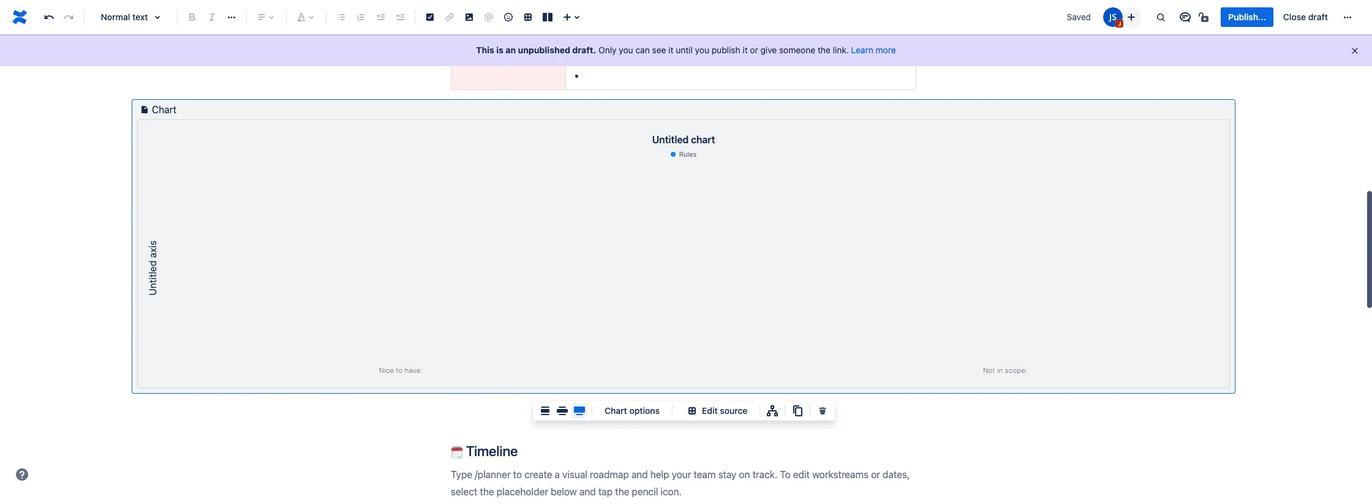 Task type: describe. For each thing, give the bounding box(es) containing it.
unpublished
[[518, 45, 570, 55]]

publish... button
[[1221, 7, 1273, 27]]

see
[[652, 45, 666, 55]]

edit
[[702, 406, 718, 416]]

this is an unpublished draft. only you can see it until you publish it or give someone the link. learn more
[[476, 45, 896, 55]]

saved
[[1067, 12, 1091, 22]]

1 it from the left
[[668, 45, 673, 55]]

give
[[760, 45, 777, 55]]

comment icon image
[[1178, 10, 1193, 25]]

2 you from the left
[[695, 45, 709, 55]]

someone
[[779, 45, 815, 55]]

learn more link
[[851, 45, 896, 55]]

not
[[456, 51, 473, 62]]

1 you from the left
[[619, 45, 633, 55]]

emoji image
[[501, 10, 516, 25]]

draft.
[[572, 45, 596, 55]]

more image
[[1340, 10, 1355, 25]]

chart options button
[[597, 404, 667, 418]]

link.
[[833, 45, 849, 55]]

untitled
[[652, 134, 689, 145]]

remove image
[[816, 404, 830, 418]]

chart options
[[605, 406, 660, 416]]

bullet list ⌘⇧8 image
[[334, 10, 349, 25]]

normal
[[101, 12, 130, 22]]

edit source image
[[685, 404, 700, 418]]

the
[[818, 45, 831, 55]]

until
[[676, 45, 693, 55]]

more
[[876, 45, 896, 55]]

chart
[[691, 134, 715, 145]]

source
[[720, 406, 748, 416]]

link image
[[442, 10, 457, 25]]

redo ⌘⇧z image
[[61, 10, 76, 25]]

mention image
[[481, 10, 496, 25]]

text
[[132, 12, 148, 22]]

chart for chart
[[152, 104, 177, 115]]

publish
[[712, 45, 740, 55]]

add image, video, or file image
[[462, 10, 477, 25]]

timeline
[[463, 443, 518, 459]]

chart for chart options
[[605, 406, 627, 416]]

draft
[[1308, 12, 1328, 22]]

numbered list ⌘⇧7 image
[[353, 10, 368, 25]]

more formatting image
[[224, 10, 239, 25]]

go wide image
[[555, 404, 570, 418]]



Task type: locate. For each thing, give the bounding box(es) containing it.
untitled chart
[[652, 134, 715, 145]]

in
[[476, 51, 484, 62]]

normal text button
[[89, 4, 172, 31]]

it
[[668, 45, 673, 55], [743, 45, 748, 55]]

go full width image
[[572, 404, 587, 418]]

2 it from the left
[[743, 45, 748, 55]]

scope:
[[486, 51, 518, 62]]

find and replace image
[[1154, 10, 1168, 25]]

0 horizontal spatial you
[[619, 45, 633, 55]]

this
[[476, 45, 494, 55]]

you
[[619, 45, 633, 55], [695, 45, 709, 55]]

an
[[506, 45, 516, 55]]

close draft
[[1283, 12, 1328, 22]]

rules
[[679, 150, 697, 158]]

1 horizontal spatial it
[[743, 45, 748, 55]]

undo ⌘z image
[[42, 10, 56, 25]]

action item image
[[423, 10, 437, 25]]

indent tab image
[[393, 10, 407, 25]]

0 vertical spatial chart
[[152, 104, 177, 115]]

no restrictions image
[[1198, 10, 1212, 25]]

bold ⌘b image
[[185, 10, 200, 25]]

1 horizontal spatial you
[[695, 45, 709, 55]]

it left "or"
[[743, 45, 748, 55]]

chart inside chart options button
[[605, 406, 627, 416]]

dismiss image
[[1350, 46, 1360, 56]]

you right the until
[[695, 45, 709, 55]]

copy image
[[790, 404, 805, 418]]

chart
[[152, 104, 177, 115], [605, 406, 627, 416]]

close draft button
[[1276, 7, 1335, 27]]

is
[[496, 45, 503, 55]]

outdent ⇧tab image
[[373, 10, 388, 25]]

it right see
[[668, 45, 673, 55]]

1 vertical spatial chart
[[605, 406, 627, 416]]

edit source
[[702, 406, 748, 416]]

back to center image
[[538, 404, 553, 418]]

or
[[750, 45, 758, 55]]

chart image
[[137, 102, 152, 117]]

1 horizontal spatial chart
[[605, 406, 627, 416]]

table image
[[521, 10, 535, 25]]

confluence image
[[10, 7, 29, 27]]

normal text
[[101, 12, 148, 22]]

publish...
[[1228, 12, 1266, 22]]

italic ⌘i image
[[205, 10, 219, 25]]

can
[[636, 45, 650, 55]]

jacob simon image
[[1103, 7, 1123, 27]]

layouts image
[[540, 10, 555, 25]]

not in scope:
[[456, 51, 518, 62]]

edit source button
[[677, 404, 755, 418]]

close
[[1283, 12, 1306, 22]]

meetings
[[586, 51, 626, 62]]

learn
[[851, 45, 873, 55]]

invite to edit image
[[1124, 9, 1139, 24]]

confluence image
[[10, 7, 29, 27]]

0 horizontal spatial chart
[[152, 104, 177, 115]]

options
[[629, 406, 660, 416]]

manage connected data image
[[765, 404, 780, 418]]

help image
[[15, 467, 29, 482]]

you left 'can'
[[619, 45, 633, 55]]

:calendar_spiral: image
[[451, 447, 463, 459], [451, 447, 463, 459]]

only
[[599, 45, 617, 55]]

0 horizontal spatial it
[[668, 45, 673, 55]]

xychart image
[[138, 161, 1229, 376]]



Task type: vqa. For each thing, say whether or not it's contained in the screenshot.
the normal text
yes



